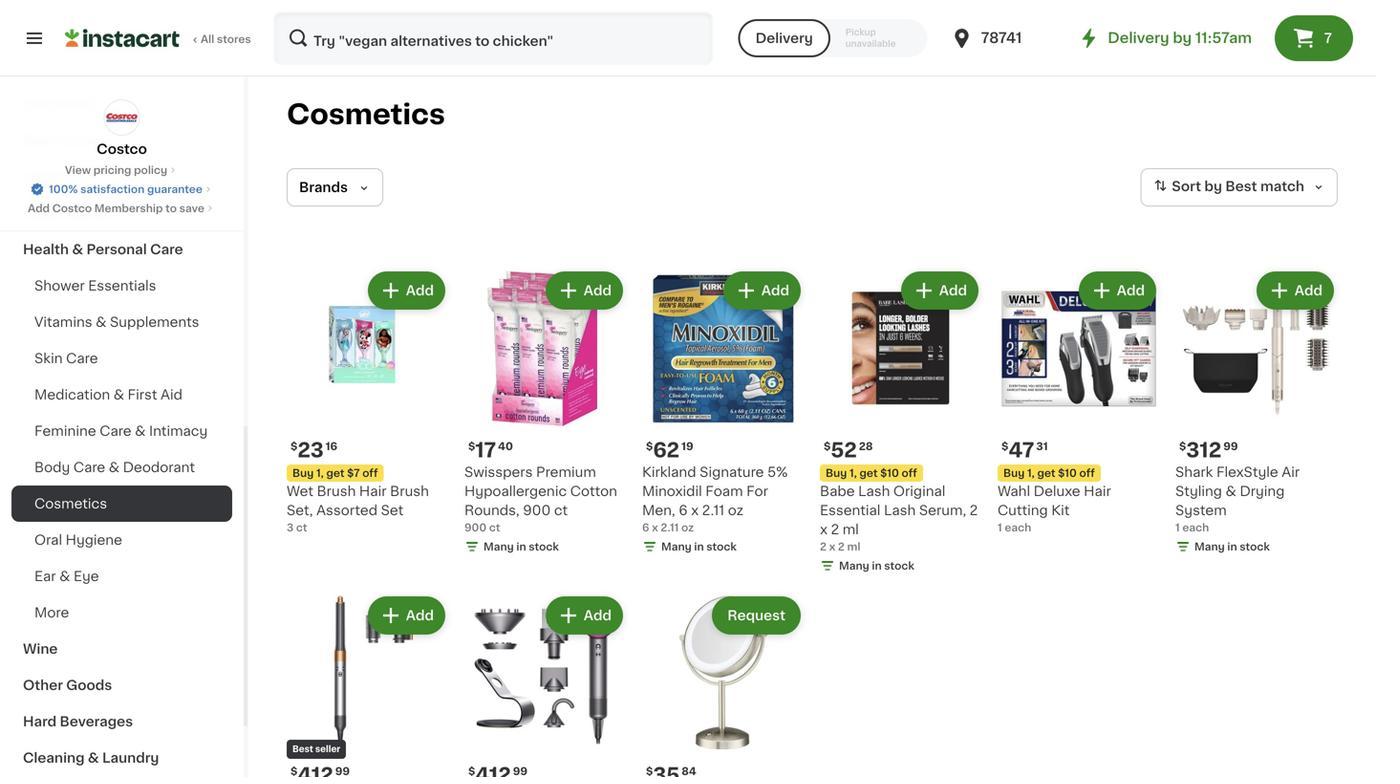 Task type: vqa. For each thing, say whether or not it's contained in the screenshot.
air on the right bottom of the page
yes



Task type: describe. For each thing, give the bounding box(es) containing it.
costco link
[[97, 99, 147, 159]]

delivery for delivery
[[756, 32, 813, 45]]

add for swisspers premium hypoallergenic cotton rounds, 900 ct
[[584, 284, 612, 297]]

cider
[[73, 134, 111, 147]]

many in stock down "babe lash original essential lash serum, 2 x 2 ml 2 x 2 ml"
[[839, 561, 915, 571]]

care down to
[[150, 243, 183, 256]]

best match
[[1226, 180, 1305, 193]]

paper goods
[[23, 206, 113, 220]]

many in stock for 62
[[661, 542, 737, 552]]

1 vertical spatial oz
[[682, 522, 694, 533]]

3
[[287, 522, 294, 533]]

$ for 312
[[1180, 441, 1187, 452]]

first
[[128, 388, 157, 401]]

request button
[[714, 598, 799, 633]]

78741
[[981, 31, 1022, 45]]

& for personal
[[72, 243, 83, 256]]

many for 17
[[484, 542, 514, 552]]

skin
[[34, 352, 63, 365]]

drying
[[1240, 485, 1285, 498]]

1, for 47
[[1028, 468, 1035, 478]]

set
[[381, 504, 404, 517]]

shark flexstyle air styling & drying system 1 each
[[1176, 466, 1300, 533]]

more
[[34, 606, 69, 619]]

sort by
[[1172, 180, 1223, 193]]

hard beverages
[[23, 715, 133, 728]]

kirkland signature 5% minoxidil foam for men, 6 x 2.11 oz 6 x 2.11 oz
[[642, 466, 788, 533]]

add button for kirkland signature 5% minoxidil foam for men, 6 x 2.11 oz
[[725, 273, 799, 308]]

2 brush from the left
[[390, 485, 429, 498]]

delivery by 11:57am
[[1108, 31, 1252, 45]]

medication & first aid
[[34, 388, 183, 401]]

best seller
[[292, 745, 340, 754]]

cotton
[[570, 485, 617, 498]]

shower
[[34, 279, 85, 292]]

buy 1, get $10 off for 47
[[1004, 468, 1095, 478]]

many down essential
[[839, 561, 870, 571]]

1 brush from the left
[[317, 485, 356, 498]]

add for wahl deluxe hair cutting kit
[[1117, 284, 1145, 297]]

add button for wahl deluxe hair cutting kit
[[1081, 273, 1155, 308]]

0 horizontal spatial costco
[[52, 203, 92, 214]]

hard beverages link
[[11, 704, 232, 740]]

in down "babe lash original essential lash serum, 2 x 2 ml 2 x 2 ml"
[[872, 561, 882, 571]]

Search field
[[275, 13, 712, 63]]

match
[[1261, 180, 1305, 193]]

stock for 17
[[529, 542, 559, 552]]

by for sort
[[1205, 180, 1223, 193]]

add button for swisspers premium hypoallergenic cotton rounds, 900 ct
[[547, 273, 621, 308]]

78741 button
[[951, 11, 1065, 65]]

electronics
[[23, 97, 101, 111]]

electronics link
[[11, 86, 232, 122]]

vitamins & supplements
[[34, 315, 199, 329]]

body care & deodorant link
[[11, 449, 232, 486]]

all
[[201, 34, 214, 44]]

ear & eye
[[34, 570, 99, 583]]

16
[[326, 441, 338, 452]]

1 vertical spatial ml
[[847, 542, 861, 552]]

stock for 62
[[707, 542, 737, 552]]

flexstyle
[[1217, 466, 1279, 479]]

many for 312
[[1195, 542, 1225, 552]]

by for delivery
[[1173, 31, 1192, 45]]

11:57am
[[1196, 31, 1252, 45]]

other
[[23, 679, 63, 692]]

62
[[653, 440, 680, 460]]

each inside wahl deluxe hair cutting kit 1 each
[[1005, 522, 1032, 533]]

liquor
[[23, 170, 67, 184]]

7
[[1325, 32, 1333, 45]]

add for babe lash original essential lash serum, 2 x 2 ml
[[939, 284, 967, 297]]

health & personal care link
[[11, 231, 232, 268]]

& for supplements
[[96, 315, 107, 329]]

23
[[298, 440, 324, 460]]

hair for 47
[[1084, 485, 1111, 498]]

care for body
[[73, 461, 105, 474]]

0 vertical spatial costco
[[97, 142, 147, 156]]

in for 312
[[1228, 542, 1237, 552]]

cutting
[[998, 504, 1048, 517]]

hair for 23
[[359, 485, 387, 498]]

laundry
[[102, 751, 159, 765]]

aid
[[161, 388, 183, 401]]

oral hygiene
[[34, 533, 122, 547]]

skin care link
[[11, 340, 232, 377]]

ct for hypoallergenic
[[489, 522, 500, 533]]

$ 23 16
[[291, 440, 338, 460]]

wine
[[23, 642, 58, 656]]

add button for shark flexstyle air styling & drying system
[[1259, 273, 1332, 308]]

$10 for 47
[[1058, 468, 1077, 478]]

best for best seller
[[292, 745, 313, 754]]

$ 17 40
[[468, 440, 513, 460]]

1 vertical spatial 6
[[642, 522, 649, 533]]

delivery for delivery by 11:57am
[[1108, 31, 1170, 45]]

personal
[[86, 243, 147, 256]]

off for 23
[[362, 468, 378, 478]]

delivery button
[[739, 19, 830, 57]]

0 vertical spatial 2.11
[[702, 504, 725, 517]]

air
[[1282, 466, 1300, 479]]

stock down "babe lash original essential lash serum, 2 x 2 ml 2 x 2 ml"
[[884, 561, 915, 571]]

guarantee
[[147, 184, 203, 195]]

serum,
[[919, 504, 966, 517]]

& down feminine care & intimacy
[[109, 461, 120, 474]]

product group containing 62
[[642, 268, 805, 558]]

eye
[[74, 570, 99, 583]]

intimacy
[[149, 424, 208, 438]]

product group containing 312
[[1176, 268, 1338, 558]]

& for eye
[[59, 570, 70, 583]]

hypoallergenic
[[465, 485, 567, 498]]

0 horizontal spatial 99
[[335, 766, 350, 777]]

1, for 23
[[316, 468, 324, 478]]

off for 52
[[902, 468, 917, 478]]

wahl
[[998, 485, 1031, 498]]

add for shark flexstyle air styling & drying system
[[1295, 284, 1323, 297]]

satisfaction
[[80, 184, 145, 195]]

feminine
[[34, 424, 96, 438]]

kit
[[1052, 504, 1070, 517]]

off for 47
[[1080, 468, 1095, 478]]

brands button
[[287, 168, 383, 206]]

$ for 52
[[824, 441, 831, 452]]

view pricing policy
[[65, 165, 167, 175]]

sort
[[1172, 180, 1202, 193]]

& down first
[[135, 424, 146, 438]]

babe lash original essential lash serum, 2 x 2 ml 2 x 2 ml
[[820, 485, 978, 552]]

in for 17
[[517, 542, 526, 552]]

0 vertical spatial oz
[[728, 504, 744, 517]]

buy for 47
[[1004, 468, 1025, 478]]

care for feminine
[[100, 424, 132, 438]]

many in stock for 17
[[484, 542, 559, 552]]

many for 62
[[661, 542, 692, 552]]

swisspers
[[465, 466, 533, 479]]



Task type: locate. For each thing, give the bounding box(es) containing it.
$ inside $ 52 28
[[824, 441, 831, 452]]

ct
[[554, 504, 568, 517], [296, 522, 307, 533], [489, 522, 500, 533]]

$ 312 99
[[1180, 440, 1238, 460]]

buy
[[292, 468, 314, 478], [826, 468, 847, 478], [1004, 468, 1025, 478]]

1 vertical spatial goods
[[66, 679, 112, 692]]

essential
[[820, 504, 881, 517]]

1,
[[316, 468, 324, 478], [850, 468, 857, 478], [1028, 468, 1035, 478]]

stock down shark flexstyle air styling & drying system 1 each
[[1240, 542, 1270, 552]]

stock for 312
[[1240, 542, 1270, 552]]

$10 for 52
[[880, 468, 899, 478]]

best
[[1226, 180, 1258, 193], [292, 745, 313, 754]]

47
[[1009, 440, 1035, 460]]

1 horizontal spatial 1
[[1176, 522, 1180, 533]]

deluxe
[[1034, 485, 1081, 498]]

hard
[[23, 715, 57, 728]]

1 horizontal spatial each
[[1183, 522, 1209, 533]]

health & personal care
[[23, 243, 183, 256]]

many in stock down shark flexstyle air styling & drying system 1 each
[[1195, 542, 1270, 552]]

2 horizontal spatial get
[[1038, 468, 1056, 478]]

0 vertical spatial goods
[[67, 206, 113, 220]]

$ for 23
[[291, 441, 298, 452]]

1 horizontal spatial oz
[[728, 504, 744, 517]]

1, for 52
[[850, 468, 857, 478]]

99 inside $ 312 99
[[1224, 441, 1238, 452]]

add costco membership to save
[[28, 203, 204, 214]]

52
[[831, 440, 857, 460]]

each down cutting
[[1005, 522, 1032, 533]]

view
[[65, 165, 91, 175]]

get
[[326, 468, 345, 478], [860, 468, 878, 478], [1038, 468, 1056, 478]]

ear
[[34, 570, 56, 583]]

beer & cider link
[[11, 122, 232, 159]]

cosmetics up brands dropdown button
[[287, 101, 445, 128]]

& right beer
[[59, 134, 70, 147]]

get down 28
[[860, 468, 878, 478]]

oz down foam
[[728, 504, 744, 517]]

buy 1, get $10 off up 'deluxe' on the right bottom of the page
[[1004, 468, 1095, 478]]

hygiene
[[66, 533, 122, 547]]

0 horizontal spatial 2.11
[[661, 522, 679, 533]]

900 down hypoallergenic
[[523, 504, 551, 517]]

2 buy 1, get $10 off from the left
[[1004, 468, 1095, 478]]

1 get from the left
[[326, 468, 345, 478]]

0 horizontal spatial best
[[292, 745, 313, 754]]

shower essentials
[[34, 279, 156, 292]]

product group
[[287, 268, 449, 535], [465, 268, 627, 558], [642, 268, 805, 558], [820, 268, 983, 577], [998, 268, 1160, 535], [1176, 268, 1338, 558], [287, 593, 449, 777], [465, 593, 627, 777], [642, 593, 805, 777]]

100%
[[49, 184, 78, 195]]

2 horizontal spatial buy
[[1004, 468, 1025, 478]]

styling
[[1176, 485, 1222, 498]]

1 horizontal spatial 99
[[513, 766, 528, 777]]

312
[[1187, 440, 1222, 460]]

costco
[[97, 142, 147, 156], [52, 203, 92, 214]]

ct down premium
[[554, 504, 568, 517]]

1 vertical spatial lash
[[884, 504, 916, 517]]

buy up wet
[[292, 468, 314, 478]]

1 horizontal spatial best
[[1226, 180, 1258, 193]]

& for laundry
[[88, 751, 99, 765]]

1, down $ 52 28
[[850, 468, 857, 478]]

care right body at the bottom of page
[[73, 461, 105, 474]]

add button for babe lash original essential lash serum, 2 x 2 ml
[[903, 273, 977, 308]]

& for first
[[113, 388, 124, 401]]

get for 52
[[860, 468, 878, 478]]

service type group
[[739, 19, 928, 57]]

babe
[[820, 485, 855, 498]]

$ inside $ 47 31
[[1002, 441, 1009, 452]]

product group containing request
[[642, 593, 805, 777]]

$
[[291, 441, 298, 452], [468, 441, 475, 452], [646, 441, 653, 452], [824, 441, 831, 452], [1002, 441, 1009, 452], [1180, 441, 1187, 452], [291, 766, 298, 777], [468, 766, 475, 777], [646, 766, 653, 777]]

0 horizontal spatial each
[[1005, 522, 1032, 533]]

wahl deluxe hair cutting kit 1 each
[[998, 485, 1111, 533]]

0 horizontal spatial 900
[[465, 522, 487, 533]]

2.11 down men,
[[661, 522, 679, 533]]

6 down men,
[[642, 522, 649, 533]]

1 vertical spatial by
[[1205, 180, 1223, 193]]

lash down original
[[884, 504, 916, 517]]

get up 'deluxe' on the right bottom of the page
[[1038, 468, 1056, 478]]

2 each from the left
[[1183, 522, 1209, 533]]

& for cider
[[59, 134, 70, 147]]

swisspers premium hypoallergenic cotton rounds, 900 ct 900 ct
[[465, 466, 617, 533]]

delivery inside button
[[756, 32, 813, 45]]

& down flexstyle on the bottom right of page
[[1226, 485, 1237, 498]]

add inside add costco membership to save link
[[28, 203, 50, 214]]

buy 1, get $7 off
[[292, 468, 378, 478]]

by inside field
[[1205, 180, 1223, 193]]

$ inside $ 312 99
[[1180, 441, 1187, 452]]

signature
[[700, 466, 764, 479]]

1 vertical spatial best
[[292, 745, 313, 754]]

goods up beverages
[[66, 679, 112, 692]]

health
[[23, 243, 69, 256]]

minoxidil
[[642, 485, 702, 498]]

1 horizontal spatial costco
[[97, 142, 147, 156]]

get for 23
[[326, 468, 345, 478]]

ml
[[843, 523, 859, 536], [847, 542, 861, 552]]

oz down minoxidil
[[682, 522, 694, 533]]

many down rounds, at the left bottom of the page
[[484, 542, 514, 552]]

add for wet brush hair brush set, assorted set
[[406, 284, 434, 297]]

each inside shark flexstyle air styling & drying system 1 each
[[1183, 522, 1209, 533]]

many in stock for 312
[[1195, 542, 1270, 552]]

& down shower essentials
[[96, 315, 107, 329]]

1 vertical spatial costco
[[52, 203, 92, 214]]

ct for hair
[[296, 522, 307, 533]]

1 each from the left
[[1005, 522, 1032, 533]]

2 horizontal spatial 1,
[[1028, 468, 1035, 478]]

paper
[[23, 206, 63, 220]]

skin care
[[34, 352, 98, 365]]

product group containing 52
[[820, 268, 983, 577]]

care for skin
[[66, 352, 98, 365]]

1 buy 1, get $10 off from the left
[[826, 468, 917, 478]]

1 $10 from the left
[[880, 468, 899, 478]]

& down beverages
[[88, 751, 99, 765]]

buy for 52
[[826, 468, 847, 478]]

goods
[[67, 206, 113, 220], [66, 679, 112, 692]]

goods for other goods
[[66, 679, 112, 692]]

medication
[[34, 388, 110, 401]]

costco up view pricing policy link on the left top
[[97, 142, 147, 156]]

for
[[747, 485, 768, 498]]

add costco membership to save link
[[28, 201, 216, 216]]

0 horizontal spatial 1,
[[316, 468, 324, 478]]

$ for 47
[[1002, 441, 1009, 452]]

buy 1, get $10 off
[[826, 468, 917, 478], [1004, 468, 1095, 478]]

costco down the 100%
[[52, 203, 92, 214]]

$ for 17
[[468, 441, 475, 452]]

buy for 23
[[292, 468, 314, 478]]

many in stock down rounds, at the left bottom of the page
[[484, 542, 559, 552]]

care inside "link"
[[66, 352, 98, 365]]

$ for 62
[[646, 441, 653, 452]]

foam
[[706, 485, 743, 498]]

&
[[59, 134, 70, 147], [72, 243, 83, 256], [96, 315, 107, 329], [113, 388, 124, 401], [135, 424, 146, 438], [109, 461, 120, 474], [1226, 485, 1237, 498], [59, 570, 70, 583], [88, 751, 99, 765]]

men,
[[642, 504, 675, 517]]

wet
[[287, 485, 314, 498]]

0 vertical spatial best
[[1226, 180, 1258, 193]]

x
[[691, 504, 699, 517], [652, 522, 658, 533], [820, 523, 828, 536], [829, 542, 836, 552]]

body care & deodorant
[[34, 461, 195, 474]]

add
[[28, 203, 50, 214], [406, 284, 434, 297], [584, 284, 612, 297], [762, 284, 790, 297], [939, 284, 967, 297], [1117, 284, 1145, 297], [1295, 284, 1323, 297], [406, 609, 434, 622], [584, 609, 612, 622]]

$10 up 'deluxe' on the right bottom of the page
[[1058, 468, 1077, 478]]

1 horizontal spatial buy
[[826, 468, 847, 478]]

1 horizontal spatial 2.11
[[702, 504, 725, 517]]

& left first
[[113, 388, 124, 401]]

0 horizontal spatial brush
[[317, 485, 356, 498]]

to
[[166, 203, 177, 214]]

add button for wet brush hair brush set, assorted set
[[370, 273, 444, 308]]

brush
[[317, 485, 356, 498], [390, 485, 429, 498]]

brush up set
[[390, 485, 429, 498]]

buy 1, get $10 off down 28
[[826, 468, 917, 478]]

0 vertical spatial lash
[[858, 485, 890, 498]]

2 1 from the left
[[1176, 522, 1180, 533]]

in down rounds, at the left bottom of the page
[[517, 542, 526, 552]]

in down shark flexstyle air styling & drying system 1 each
[[1228, 542, 1237, 552]]

care right skin
[[66, 352, 98, 365]]

hair
[[359, 485, 387, 498], [1084, 485, 1111, 498]]

medication & first aid link
[[11, 377, 232, 413]]

1 down cutting
[[998, 522, 1002, 533]]

original
[[894, 485, 946, 498]]

product group containing 23
[[287, 268, 449, 535]]

in for 62
[[694, 542, 704, 552]]

best for best match
[[1226, 180, 1258, 193]]

cleaning & laundry
[[23, 751, 159, 765]]

1, down $ 47 31
[[1028, 468, 1035, 478]]

best left match
[[1226, 180, 1258, 193]]

6 down minoxidil
[[679, 504, 688, 517]]

floral link
[[11, 50, 232, 86]]

1 off from the left
[[362, 468, 378, 478]]

brands
[[299, 181, 348, 194]]

Best match Sort by field
[[1141, 168, 1338, 206]]

3 get from the left
[[1038, 468, 1056, 478]]

1 goods from the top
[[67, 206, 113, 220]]

1 inside shark flexstyle air styling & drying system 1 each
[[1176, 522, 1180, 533]]

1 horizontal spatial ct
[[489, 522, 500, 533]]

goods down satisfaction
[[67, 206, 113, 220]]

stock down swisspers premium hypoallergenic cotton rounds, 900 ct 900 ct
[[529, 542, 559, 552]]

1 vertical spatial 2.11
[[661, 522, 679, 533]]

1 horizontal spatial 6
[[679, 504, 688, 517]]

0 horizontal spatial ct
[[296, 522, 307, 533]]

1 horizontal spatial buy 1, get $10 off
[[1004, 468, 1095, 478]]

0 horizontal spatial 1
[[998, 522, 1002, 533]]

0 horizontal spatial 6
[[642, 522, 649, 533]]

all stores
[[201, 34, 251, 44]]

premium
[[536, 466, 596, 479]]

3 buy from the left
[[1004, 468, 1025, 478]]

essentials
[[88, 279, 156, 292]]

0 horizontal spatial by
[[1173, 31, 1192, 45]]

in down kirkland signature 5% minoxidil foam for men, 6 x 2.11 oz 6 x 2.11 oz
[[694, 542, 704, 552]]

1 horizontal spatial $10
[[1058, 468, 1077, 478]]

0 vertical spatial 900
[[523, 504, 551, 517]]

1 horizontal spatial brush
[[390, 485, 429, 498]]

1 horizontal spatial 1,
[[850, 468, 857, 478]]

2 off from the left
[[902, 468, 917, 478]]

$ 62 19
[[646, 440, 694, 460]]

2 1, from the left
[[850, 468, 857, 478]]

costco logo image
[[104, 99, 140, 136]]

1 1, from the left
[[316, 468, 324, 478]]

None search field
[[273, 11, 714, 65]]

goods for paper goods
[[67, 206, 113, 220]]

request
[[728, 609, 786, 622]]

0 horizontal spatial hair
[[359, 485, 387, 498]]

by left the 11:57am
[[1173, 31, 1192, 45]]

0 vertical spatial 6
[[679, 504, 688, 517]]

instacart logo image
[[65, 27, 180, 50]]

2 horizontal spatial ct
[[554, 504, 568, 517]]

1 1 from the left
[[998, 522, 1002, 533]]

buy up babe
[[826, 468, 847, 478]]

vitamins & supplements link
[[11, 304, 232, 340]]

hair inside wet brush hair brush set, assorted set 3 ct
[[359, 485, 387, 498]]

kirkland
[[642, 466, 696, 479]]

care up the body care & deodorant
[[100, 424, 132, 438]]

1 horizontal spatial 900
[[523, 504, 551, 517]]

2.11 down foam
[[702, 504, 725, 517]]

1 horizontal spatial by
[[1205, 180, 1223, 193]]

$ inside "$ 62 19"
[[646, 441, 653, 452]]

each down system
[[1183, 522, 1209, 533]]

$7
[[347, 468, 360, 478]]

hair right 'deluxe' on the right bottom of the page
[[1084, 485, 1111, 498]]

add button
[[370, 273, 444, 308], [547, 273, 621, 308], [725, 273, 799, 308], [903, 273, 977, 308], [1081, 273, 1155, 308], [1259, 273, 1332, 308], [370, 598, 444, 633], [547, 598, 621, 633]]

buy 1, get $10 off for 52
[[826, 468, 917, 478]]

100% satisfaction guarantee button
[[30, 178, 214, 197]]

1 horizontal spatial cosmetics
[[287, 101, 445, 128]]

1 down system
[[1176, 522, 1180, 533]]

best left seller
[[292, 745, 313, 754]]

0 vertical spatial cosmetics
[[287, 101, 445, 128]]

0 vertical spatial by
[[1173, 31, 1192, 45]]

ct down rounds, at the left bottom of the page
[[489, 522, 500, 533]]

stock
[[529, 542, 559, 552], [707, 542, 737, 552], [1240, 542, 1270, 552], [884, 561, 915, 571]]

shark
[[1176, 466, 1213, 479]]

delivery by 11:57am link
[[1078, 27, 1252, 50]]

7 button
[[1275, 15, 1354, 61]]

2 hair from the left
[[1084, 485, 1111, 498]]

beer & cider
[[23, 134, 111, 147]]

0 horizontal spatial buy
[[292, 468, 314, 478]]

by right the sort
[[1205, 180, 1223, 193]]

off up 'deluxe' on the right bottom of the page
[[1080, 468, 1095, 478]]

feminine care & intimacy
[[34, 424, 208, 438]]

paper goods link
[[11, 195, 232, 231]]

best inside field
[[1226, 180, 1258, 193]]

1 vertical spatial 900
[[465, 522, 487, 533]]

1 horizontal spatial get
[[860, 468, 878, 478]]

19
[[682, 441, 694, 452]]

product group containing 17
[[465, 268, 627, 558]]

shower essentials link
[[11, 268, 232, 304]]

0 horizontal spatial $10
[[880, 468, 899, 478]]

0 horizontal spatial get
[[326, 468, 345, 478]]

2 goods from the top
[[66, 679, 112, 692]]

many down system
[[1195, 542, 1225, 552]]

hair down $7
[[359, 485, 387, 498]]

1 inside wahl deluxe hair cutting kit 1 each
[[998, 522, 1002, 533]]

1, down $ 23 16
[[316, 468, 324, 478]]

2 horizontal spatial off
[[1080, 468, 1095, 478]]

1 horizontal spatial hair
[[1084, 485, 1111, 498]]

save
[[179, 203, 204, 214]]

& right ear
[[59, 570, 70, 583]]

1 buy from the left
[[292, 468, 314, 478]]

get left $7
[[326, 468, 345, 478]]

900 down rounds, at the left bottom of the page
[[465, 522, 487, 533]]

off right $7
[[362, 468, 378, 478]]

product group containing 47
[[998, 268, 1160, 535]]

& inside shark flexstyle air styling & drying system 1 each
[[1226, 485, 1237, 498]]

2 $10 from the left
[[1058, 468, 1077, 478]]

0 horizontal spatial delivery
[[756, 32, 813, 45]]

pricing
[[93, 165, 131, 175]]

hair inside wahl deluxe hair cutting kit 1 each
[[1084, 485, 1111, 498]]

1 horizontal spatial off
[[902, 468, 917, 478]]

ear & eye link
[[11, 558, 232, 595]]

0 horizontal spatial oz
[[682, 522, 694, 533]]

ct right the 3
[[296, 522, 307, 533]]

buy up wahl at the right of the page
[[1004, 468, 1025, 478]]

28
[[859, 441, 873, 452]]

$10 up original
[[880, 468, 899, 478]]

1 vertical spatial cosmetics
[[34, 497, 107, 510]]

3 off from the left
[[1080, 468, 1095, 478]]

0 horizontal spatial cosmetics
[[34, 497, 107, 510]]

cosmetics up oral hygiene
[[34, 497, 107, 510]]

3 1, from the left
[[1028, 468, 1035, 478]]

add for kirkland signature 5% minoxidil foam for men, 6 x 2.11 oz
[[762, 284, 790, 297]]

2 horizontal spatial 99
[[1224, 441, 1238, 452]]

other goods link
[[11, 667, 232, 704]]

2 get from the left
[[860, 468, 878, 478]]

ct inside wet brush hair brush set, assorted set 3 ct
[[296, 522, 307, 533]]

brush down buy 1, get $7 off
[[317, 485, 356, 498]]

$ inside $ 17 40
[[468, 441, 475, 452]]

off up original
[[902, 468, 917, 478]]

0 horizontal spatial buy 1, get $10 off
[[826, 468, 917, 478]]

beverages
[[60, 715, 133, 728]]

$ inside $ 23 16
[[291, 441, 298, 452]]

0 vertical spatial ml
[[843, 523, 859, 536]]

1 horizontal spatial delivery
[[1108, 31, 1170, 45]]

1 hair from the left
[[359, 485, 387, 498]]

many in stock down kirkland signature 5% minoxidil foam for men, 6 x 2.11 oz 6 x 2.11 oz
[[661, 542, 737, 552]]

many down men,
[[661, 542, 692, 552]]

oral
[[34, 533, 62, 547]]

stock down kirkland signature 5% minoxidil foam for men, 6 x 2.11 oz 6 x 2.11 oz
[[707, 542, 737, 552]]

get for 47
[[1038, 468, 1056, 478]]

0 horizontal spatial off
[[362, 468, 378, 478]]

& right health at top left
[[72, 243, 83, 256]]

lash up essential
[[858, 485, 890, 498]]

more link
[[11, 595, 232, 631]]

2 buy from the left
[[826, 468, 847, 478]]

$ 47 31
[[1002, 440, 1048, 460]]



